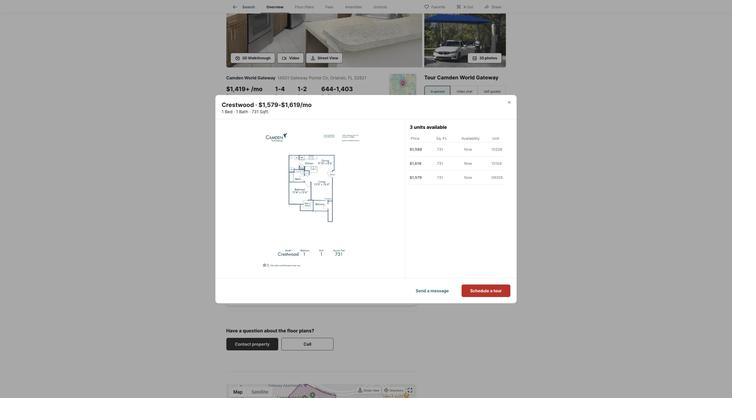 Task type: vqa. For each thing, say whether or not it's contained in the screenshot.


Task type: describe. For each thing, give the bounding box(es) containing it.
09305
[[492, 175, 503, 180]]

(1) for 3 bed (1)
[[372, 141, 376, 145]]

nov
[[302, 202, 309, 207]]

3d walkthrough button
[[230, 53, 275, 63]]

bed for 3 bed (1)
[[364, 141, 371, 145]]

message inside crestwood · $1,579-$1,619/mo 'dialog'
[[430, 289, 449, 294]]

731 for $1,579
[[437, 175, 443, 180]]

orlando
[[330, 75, 346, 81]]

schedule tour
[[451, 138, 479, 143]]

1 horizontal spatial street
[[364, 389, 372, 393]]

crestwood for crestwood · $1,579-$1,619/mo
[[222, 101, 254, 109]]

schedule a tour button
[[462, 285, 510, 297]]

have
[[226, 329, 238, 334]]

2 bed (3)
[[329, 141, 345, 145]]

4 inside tab
[[392, 141, 394, 145]]

1 horizontal spatial camden
[[437, 75, 458, 81]]

schools
[[374, 5, 387, 9]]

crestwood $1,579-$1,619/mo
[[283, 270, 324, 282]]

1- for 2
[[298, 85, 303, 93]]

floor
[[287, 329, 298, 334]]

ft
[[328, 94, 332, 99]]

32821
[[354, 75, 366, 81]]

search link
[[232, 4, 255, 10]]

send for send message
[[450, 167, 461, 172]]

have a question about the floor plans?
[[226, 329, 314, 334]]

baths
[[298, 94, 309, 99]]

now for 10208
[[464, 147, 472, 152]]

camden world gateway 14501 gateway pointe cir , orlando , fl 32821
[[226, 75, 366, 81]]

plans?
[[299, 329, 314, 334]]

14501
[[278, 75, 289, 81]]

beds
[[275, 94, 285, 99]]

now for 10104
[[464, 161, 472, 166]]

walkthrough
[[248, 56, 271, 60]]

1- for 4
[[275, 85, 281, 93]]

1-2 baths
[[298, 85, 309, 99]]

tour inside 'button'
[[471, 138, 479, 143]]

1,403
[[336, 85, 353, 93]]

4 inside 1-4 beds
[[281, 85, 285, 93]]

(1) for 4 bed (1)
[[403, 141, 407, 145]]

map entry image
[[390, 74, 416, 100]]

floor
[[295, 5, 304, 9]]

x-
[[463, 5, 467, 9]]

pointe
[[309, 75, 321, 81]]

available inside crestwood · $1,579-$1,619/mo 'dialog'
[[427, 125, 447, 130]]

0 horizontal spatial camden
[[226, 75, 243, 81]]

floor plans tab
[[289, 1, 320, 13]]

share button
[[480, 1, 506, 12]]

schedule for schedule tour
[[451, 138, 470, 143]]

3 units available inside 'button'
[[283, 249, 315, 254]]

favorite
[[431, 5, 445, 9]]

3 button up unit
[[479, 103, 503, 128]]

0 horizontal spatial world
[[244, 75, 256, 81]]

0 vertical spatial street view button
[[306, 53, 343, 63]]

0 horizontal spatial gateway
[[257, 75, 275, 81]]

a for have
[[239, 329, 242, 334]]

send message button
[[424, 164, 506, 176]]

guided
[[490, 90, 501, 94]]

644-1,403 sq ft
[[321, 85, 353, 99]]

$1,419+
[[226, 85, 250, 93]]

644
[[309, 191, 316, 196]]

$1,419-
[[283, 183, 300, 188]]

$1,579- inside crestwood $1,579-$1,619/mo
[[283, 277, 301, 282]]

$1,619
[[410, 161, 421, 166]]

4 bed (1)
[[392, 141, 407, 145]]

bed inside crestwood · $1,579-$1,619/mo 1 bed · 1 bath · 731 sqft.
[[225, 109, 233, 115]]

10208
[[492, 147, 502, 152]]

video button
[[277, 53, 304, 63]]

search
[[242, 5, 255, 9]]

map button
[[229, 387, 247, 398]]

next image
[[500, 112, 508, 120]]

/mo
[[251, 85, 263, 93]]

sq.
[[436, 136, 442, 141]]

call
[[304, 342, 311, 347]]

floor plans
[[295, 5, 314, 9]]

crestwood image for 3 units available
[[256, 125, 371, 273]]

now for 09305
[[464, 175, 472, 180]]

35 photos
[[479, 56, 497, 60]]

bath inside crestwood · $1,579-$1,619/mo 1 bed · 1 bath · 731 sqft.
[[239, 109, 248, 115]]

availability
[[462, 136, 480, 141]]

plans
[[305, 5, 314, 9]]

x-out button
[[452, 1, 478, 12]]

$1,589
[[410, 147, 422, 152]]

in person
[[431, 90, 445, 94]]

tab list containing search
[[226, 0, 397, 13]]

1 button up "sq."
[[425, 103, 449, 128]]

1 horizontal spatial gateway
[[290, 75, 308, 81]]

schedule a tour
[[470, 289, 502, 294]]

crestwood · $1,579-$1,619/mo 1 bed · 1 bath · 731 sqft.
[[222, 101, 312, 115]]

amenities tab
[[339, 1, 368, 13]]

x-out
[[463, 5, 473, 9]]

video for video chat
[[457, 90, 465, 94]]

tour camden world gateway
[[424, 75, 499, 81]]

overview
[[266, 5, 283, 9]]

available
[[283, 202, 300, 207]]

share
[[492, 5, 501, 9]]

chat
[[466, 90, 473, 94]]

1 bed · 1 bath · 644 sqft.
[[283, 191, 325, 196]]

units inside 'button'
[[287, 249, 296, 254]]

3 units available button
[[226, 218, 416, 259]]

send a message
[[416, 289, 449, 294]]

0 vertical spatial street view
[[318, 56, 338, 60]]

send a message button
[[407, 285, 457, 297]]

call button
[[281, 339, 334, 351]]

amenities
[[345, 5, 362, 9]]

3 inside crestwood · $1,579-$1,619/mo 'dialog'
[[410, 125, 413, 130]]

self
[[484, 90, 490, 94]]

$1,619/mo inside crestwood · $1,579-$1,619/mo 1 bed · 1 bath · 731 sqft.
[[281, 101, 312, 109]]

644-
[[321, 85, 336, 93]]

cir
[[323, 75, 328, 81]]

overview tab
[[261, 1, 289, 13]]



Task type: locate. For each thing, give the bounding box(es) containing it.
35 photos button
[[468, 53, 502, 63]]

, left orlando at left
[[328, 75, 329, 81]]

0 horizontal spatial message
[[430, 289, 449, 294]]

1 vertical spatial available
[[297, 249, 315, 254]]

3 button down 'self guided'
[[478, 102, 505, 128]]

send message
[[450, 167, 480, 172]]

schedule inside 'button'
[[451, 138, 470, 143]]

0 vertical spatial schedule
[[451, 138, 470, 143]]

1 vertical spatial $1,619/mo
[[301, 277, 324, 282]]

1 horizontal spatial street view button
[[357, 388, 381, 395]]

1 horizontal spatial 3 units available
[[410, 125, 447, 130]]

a for send
[[427, 289, 430, 294]]

bed inside tab
[[395, 141, 402, 145]]

0 horizontal spatial street
[[318, 56, 328, 60]]

crestwood inside crestwood · $1,579-$1,619/mo 1 bed · 1 bath · 731 sqft.
[[222, 101, 254, 109]]

contact property button
[[226, 339, 278, 351]]

, left fl
[[346, 75, 347, 81]]

1 vertical spatial 2
[[462, 111, 466, 120]]

1 vertical spatial crestwood
[[283, 270, 302, 274]]

1 horizontal spatial video
[[457, 90, 465, 94]]

1 horizontal spatial schedule
[[470, 289, 489, 294]]

in
[[431, 90, 434, 94]]

12
[[311, 202, 315, 207]]

0 horizontal spatial 2
[[303, 85, 307, 93]]

gateway
[[476, 75, 499, 81], [257, 75, 275, 81], [290, 75, 308, 81]]

0 vertical spatial sqft.
[[260, 109, 269, 115]]

2 left (3)
[[329, 141, 331, 145]]

3 now from the top
[[464, 175, 472, 180]]

summary tab
[[259, 136, 290, 149]]

731 inside crestwood · $1,579-$1,619/mo 1 bed · 1 bath · 731 sqft.
[[252, 109, 259, 115]]

1- inside 1-2 baths
[[298, 85, 303, 93]]

0 vertical spatial 2
[[303, 85, 307, 93]]

1 horizontal spatial crestwood
[[283, 270, 302, 274]]

view
[[329, 56, 338, 60], [373, 389, 379, 393]]

now down "send message"
[[464, 175, 472, 180]]

gateway up self
[[476, 75, 499, 81]]

street view
[[318, 56, 338, 60], [364, 389, 379, 393]]

schedule inside button
[[470, 289, 489, 294]]

0 horizontal spatial 1-
[[275, 85, 281, 93]]

0 horizontal spatial bath
[[239, 109, 248, 115]]

1 (1) from the left
[[372, 141, 376, 145]]

1 horizontal spatial price
[[411, 136, 419, 141]]

2 , from the left
[[346, 75, 347, 81]]

1 vertical spatial sqft.
[[317, 191, 325, 196]]

0 horizontal spatial video
[[289, 56, 299, 60]]

send inside crestwood · $1,579-$1,619/mo 'dialog'
[[416, 289, 426, 294]]

2 horizontal spatial gateway
[[476, 75, 499, 81]]

0 vertical spatial send
[[450, 167, 461, 172]]

1 horizontal spatial street view
[[364, 389, 379, 393]]

crestwood image inside 'dialog'
[[256, 125, 371, 273]]

2 bed (3) tab
[[321, 136, 352, 149]]

0 vertical spatial 4
[[281, 85, 285, 93]]

crestwood inside crestwood $1,579-$1,619/mo
[[283, 270, 302, 274]]

question
[[243, 329, 263, 334]]

1 vertical spatial video
[[457, 90, 465, 94]]

1 horizontal spatial image image
[[424, 1, 506, 68]]

1 horizontal spatial 2
[[329, 141, 331, 145]]

1 horizontal spatial sqft.
[[317, 191, 325, 196]]

1 now from the top
[[464, 147, 472, 152]]

0 vertical spatial crestwood image
[[256, 125, 371, 273]]

street view button
[[306, 53, 343, 63], [357, 388, 381, 395]]

$1,419+ /mo price
[[226, 85, 263, 99]]

0 horizontal spatial crestwood
[[222, 101, 254, 109]]

now up or
[[464, 147, 472, 152]]

bath down $1,419+ /mo price
[[239, 109, 248, 115]]

0 vertical spatial bath
[[239, 109, 248, 115]]

street view left directions button
[[364, 389, 379, 393]]

list box
[[424, 86, 506, 98]]

menu bar
[[229, 387, 273, 398]]

camden
[[437, 75, 458, 81], [226, 75, 243, 81]]

0 vertical spatial now
[[464, 147, 472, 152]]

1 horizontal spatial send
[[450, 167, 461, 172]]

1 vertical spatial 4
[[392, 141, 394, 145]]

street
[[318, 56, 328, 60], [364, 389, 372, 393]]

3d walkthrough
[[242, 56, 271, 60]]

1 vertical spatial price
[[411, 136, 419, 141]]

street up cir
[[318, 56, 328, 60]]

0 vertical spatial tab list
[[226, 0, 397, 13]]

available up "sq."
[[427, 125, 447, 130]]

schedule
[[451, 138, 470, 143], [470, 289, 489, 294]]

bed for 4 bed (1)
[[395, 141, 402, 145]]

731 down $1,419+ /mo price
[[252, 109, 259, 115]]

1 button down in person
[[424, 102, 451, 128]]

0 horizontal spatial view
[[329, 56, 338, 60]]

$1,619/mo inside crestwood $1,579-$1,619/mo
[[301, 277, 324, 282]]

or
[[462, 154, 468, 159]]

2 horizontal spatial a
[[490, 289, 493, 294]]

731 for $1,589
[[437, 147, 443, 152]]

send for send a message
[[416, 289, 426, 294]]

monclair $1,419-$1,529/mo
[[283, 176, 325, 188]]

1 vertical spatial tab list
[[226, 135, 416, 150]]

1 vertical spatial street view button
[[357, 388, 381, 395]]

731 right $1,579
[[437, 175, 443, 180]]

about
[[264, 329, 277, 334]]

available nov 12
[[283, 202, 315, 207]]

1 vertical spatial 3 units available
[[283, 249, 315, 254]]

schedule tour button
[[424, 134, 506, 147]]

0 horizontal spatial street view button
[[306, 53, 343, 63]]

price
[[226, 94, 236, 99], [411, 136, 419, 141]]

$1,579
[[410, 175, 422, 180]]

tab
[[290, 136, 321, 149]]

gateway up 1-2 baths
[[290, 75, 308, 81]]

unit
[[492, 136, 499, 141]]

0 vertical spatial crestwood
[[222, 101, 254, 109]]

contact
[[235, 342, 251, 347]]

out
[[467, 5, 473, 9]]

available inside 'button'
[[297, 249, 315, 254]]

2 for 2
[[462, 111, 466, 120]]

1 horizontal spatial 1-
[[298, 85, 303, 93]]

crestwood · $1,579-$1,619/mo dialog
[[203, 95, 517, 304]]

731 for $1,619
[[437, 161, 443, 166]]

1 horizontal spatial ,
[[346, 75, 347, 81]]

list box containing in person
[[424, 86, 506, 98]]

1 vertical spatial message
[[430, 289, 449, 294]]

3 inside 'button'
[[283, 249, 286, 254]]

street view up cir
[[318, 56, 338, 60]]

0 horizontal spatial $1,579-
[[259, 101, 281, 109]]

3 inside tab
[[360, 141, 363, 145]]

a for schedule
[[490, 289, 493, 294]]

call link
[[281, 339, 334, 351]]

0 horizontal spatial send
[[416, 289, 426, 294]]

sqft.
[[260, 109, 269, 115], [317, 191, 325, 196]]

0 vertical spatial video
[[289, 56, 299, 60]]

monclair
[[283, 176, 298, 180]]

1 vertical spatial street view
[[364, 389, 379, 393]]

0 horizontal spatial image image
[[226, 0, 422, 68]]

the
[[279, 329, 286, 334]]

2 for 2 bed (3)
[[329, 141, 331, 145]]

video for video
[[289, 56, 299, 60]]

1 vertical spatial bath
[[298, 191, 306, 196]]

1 vertical spatial street
[[364, 389, 372, 393]]

view left directions button
[[373, 389, 379, 393]]

street left directions button
[[364, 389, 372, 393]]

a inside button
[[490, 289, 493, 294]]

0 vertical spatial available
[[427, 125, 447, 130]]

schools tab
[[368, 1, 393, 13]]

now up "send message"
[[464, 161, 472, 166]]

1 horizontal spatial 4
[[392, 141, 394, 145]]

camden up $1,419+
[[226, 75, 243, 81]]

map region
[[220, 336, 420, 399]]

1 horizontal spatial world
[[460, 75, 475, 81]]

2 horizontal spatial 2
[[462, 111, 466, 120]]

2 inside '2 bed (3)' tab
[[329, 141, 331, 145]]

(1) inside tab
[[403, 141, 407, 145]]

3 units available inside crestwood · $1,579-$1,619/mo 'dialog'
[[410, 125, 447, 130]]

0 vertical spatial $1,579-
[[259, 101, 281, 109]]

1 vertical spatial now
[[464, 161, 472, 166]]

2 tab list from the top
[[226, 135, 416, 150]]

(1) inside tab
[[372, 141, 376, 145]]

crestwood image for crestwood
[[235, 273, 270, 298]]

0 vertical spatial 3 units available
[[410, 125, 447, 130]]

video up camden world gateway 14501 gateway pointe cir , orlando , fl 32821 at the top
[[289, 56, 299, 60]]

crestwood for crestwood
[[283, 270, 302, 274]]

0 horizontal spatial units
[[287, 249, 296, 254]]

available up crestwood $1,579-$1,619/mo
[[297, 249, 315, 254]]

0 horizontal spatial price
[[226, 94, 236, 99]]

fees
[[325, 5, 334, 9]]

bed for 2 bed (3)
[[332, 141, 339, 145]]

tab list containing summary
[[226, 135, 416, 150]]

favorite button
[[420, 1, 450, 12]]

gateway up /mo
[[257, 75, 275, 81]]

0 horizontal spatial 4
[[281, 85, 285, 93]]

0 horizontal spatial available
[[297, 249, 315, 254]]

1 horizontal spatial units
[[414, 125, 425, 130]]

2 1- from the left
[[298, 85, 303, 93]]

0 vertical spatial units
[[414, 125, 425, 130]]

3 units available up crestwood $1,579-$1,619/mo
[[283, 249, 315, 254]]

a inside button
[[427, 289, 430, 294]]

1 horizontal spatial tour
[[493, 289, 502, 294]]

price inside $1,419+ /mo price
[[226, 94, 236, 99]]

bed for 1 bed · 1 bath · 644 sqft.
[[286, 191, 292, 196]]

video left chat
[[457, 90, 465, 94]]

view up orlando at left
[[329, 56, 338, 60]]

bath left 644 at the left
[[298, 191, 306, 196]]

3 bed (1)
[[360, 141, 376, 145]]

directions button
[[383, 388, 405, 395]]

1 vertical spatial units
[[287, 249, 296, 254]]

2 up baths
[[303, 85, 307, 93]]

a
[[427, 289, 430, 294], [490, 289, 493, 294], [239, 329, 242, 334]]

map
[[233, 390, 243, 395]]

price inside crestwood · $1,579-$1,619/mo 'dialog'
[[411, 136, 419, 141]]

1 vertical spatial view
[[373, 389, 379, 393]]

3 units available up "sq."
[[410, 125, 447, 130]]

video chat
[[457, 90, 473, 94]]

bath
[[239, 109, 248, 115], [298, 191, 306, 196]]

$1,529/mo
[[300, 183, 325, 188]]

send
[[450, 167, 461, 172], [416, 289, 426, 294]]

2 down video chat
[[462, 111, 466, 120]]

$1,579-
[[259, 101, 281, 109], [283, 277, 301, 282]]

schedule for schedule a tour
[[470, 289, 489, 294]]

2 inside 1-2 baths
[[303, 85, 307, 93]]

$1,579- inside crestwood · $1,579-$1,619/mo 1 bed · 1 bath · 731 sqft.
[[259, 101, 281, 109]]

0 horizontal spatial sqft.
[[260, 109, 269, 115]]

price down $1,419+
[[226, 94, 236, 99]]

sqft. down /mo
[[260, 109, 269, 115]]

world up /mo
[[244, 75, 256, 81]]

1 horizontal spatial $1,579-
[[283, 277, 301, 282]]

1- inside 1-4 beds
[[275, 85, 281, 93]]

0 horizontal spatial (1)
[[372, 141, 376, 145]]

self guided
[[484, 90, 501, 94]]

camden up person
[[437, 75, 458, 81]]

0 horizontal spatial 3 units available
[[283, 249, 315, 254]]

ft.
[[443, 136, 447, 141]]

10104
[[492, 161, 502, 166]]

world
[[460, 75, 475, 81], [244, 75, 256, 81]]

3d
[[242, 56, 247, 60]]

1 vertical spatial tour
[[493, 289, 502, 294]]

0 vertical spatial price
[[226, 94, 236, 99]]

sqft. right 644 at the left
[[317, 191, 325, 196]]

message
[[462, 167, 480, 172], [430, 289, 449, 294]]

4 up 'beds' at left top
[[281, 85, 285, 93]]

2 vertical spatial now
[[464, 175, 472, 180]]

0 horizontal spatial a
[[239, 329, 242, 334]]

price up $1,589
[[411, 136, 419, 141]]

0 horizontal spatial street view
[[318, 56, 338, 60]]

$1,619/mo
[[281, 101, 312, 109], [301, 277, 324, 282]]

street view button left directions button
[[357, 388, 381, 395]]

1- up baths
[[298, 85, 303, 93]]

0 horizontal spatial ,
[[328, 75, 329, 81]]

summary
[[266, 141, 282, 145]]

1 horizontal spatial view
[[373, 389, 379, 393]]

0 vertical spatial tour
[[471, 138, 479, 143]]

video inside video button
[[289, 56, 299, 60]]

person
[[434, 90, 445, 94]]

4 bed (1) tab
[[384, 136, 415, 149]]

sqft. inside crestwood · $1,579-$1,619/mo 1 bed · 1 bath · 731 sqft.
[[260, 109, 269, 115]]

1- up 'beds' at left top
[[275, 85, 281, 93]]

bed
[[225, 109, 233, 115], [332, 141, 339, 145], [364, 141, 371, 145], [395, 141, 402, 145], [286, 191, 292, 196]]

tour inside button
[[493, 289, 502, 294]]

1-4 beds
[[275, 85, 285, 99]]

731 right $1,619
[[437, 161, 443, 166]]

1 , from the left
[[328, 75, 329, 81]]

sq
[[321, 94, 327, 99]]

4 right 3 bed (1) tab in the top of the page
[[392, 141, 394, 145]]

3 bed (1) tab
[[352, 136, 384, 149]]

1 1- from the left
[[275, 85, 281, 93]]

contact property
[[235, 342, 270, 347]]

tab list
[[226, 0, 397, 13], [226, 135, 416, 150]]

tour
[[471, 138, 479, 143], [493, 289, 502, 294]]

2
[[303, 85, 307, 93], [462, 111, 466, 120], [329, 141, 331, 145]]

0 horizontal spatial schedule
[[451, 138, 470, 143]]

satellite
[[251, 390, 268, 395]]

0 horizontal spatial tour
[[471, 138, 479, 143]]

0 vertical spatial view
[[329, 56, 338, 60]]

fees tab
[[320, 1, 339, 13]]

1 horizontal spatial message
[[462, 167, 480, 172]]

video
[[289, 56, 299, 60], [457, 90, 465, 94]]

world up chat
[[460, 75, 475, 81]]

2 (1) from the left
[[403, 141, 407, 145]]

1 vertical spatial crestwood image
[[235, 273, 270, 298]]

731 down "sq."
[[437, 147, 443, 152]]

0 vertical spatial message
[[462, 167, 480, 172]]

street view button up cir
[[306, 53, 343, 63]]

1 horizontal spatial (1)
[[403, 141, 407, 145]]

menu bar containing map
[[229, 387, 273, 398]]

(1)
[[372, 141, 376, 145], [403, 141, 407, 145]]

1 tab list from the top
[[226, 0, 397, 13]]

1 vertical spatial $1,579-
[[283, 277, 301, 282]]

2 now from the top
[[464, 161, 472, 166]]

tour
[[424, 75, 436, 81]]

property
[[252, 342, 270, 347]]

35
[[479, 56, 484, 60]]

sq. ft.
[[436, 136, 447, 141]]

1 horizontal spatial available
[[427, 125, 447, 130]]

crestwood image
[[256, 125, 371, 273], [235, 273, 270, 298]]

1 horizontal spatial a
[[427, 289, 430, 294]]

731
[[252, 109, 259, 115], [437, 147, 443, 152], [437, 161, 443, 166], [437, 175, 443, 180]]

(3)
[[340, 141, 345, 145]]

4
[[281, 85, 285, 93], [392, 141, 394, 145]]

image image
[[226, 0, 422, 68], [424, 1, 506, 68]]

photos
[[485, 56, 497, 60]]

0 vertical spatial street
[[318, 56, 328, 60]]

units inside crestwood · $1,579-$1,619/mo 'dialog'
[[414, 125, 425, 130]]



